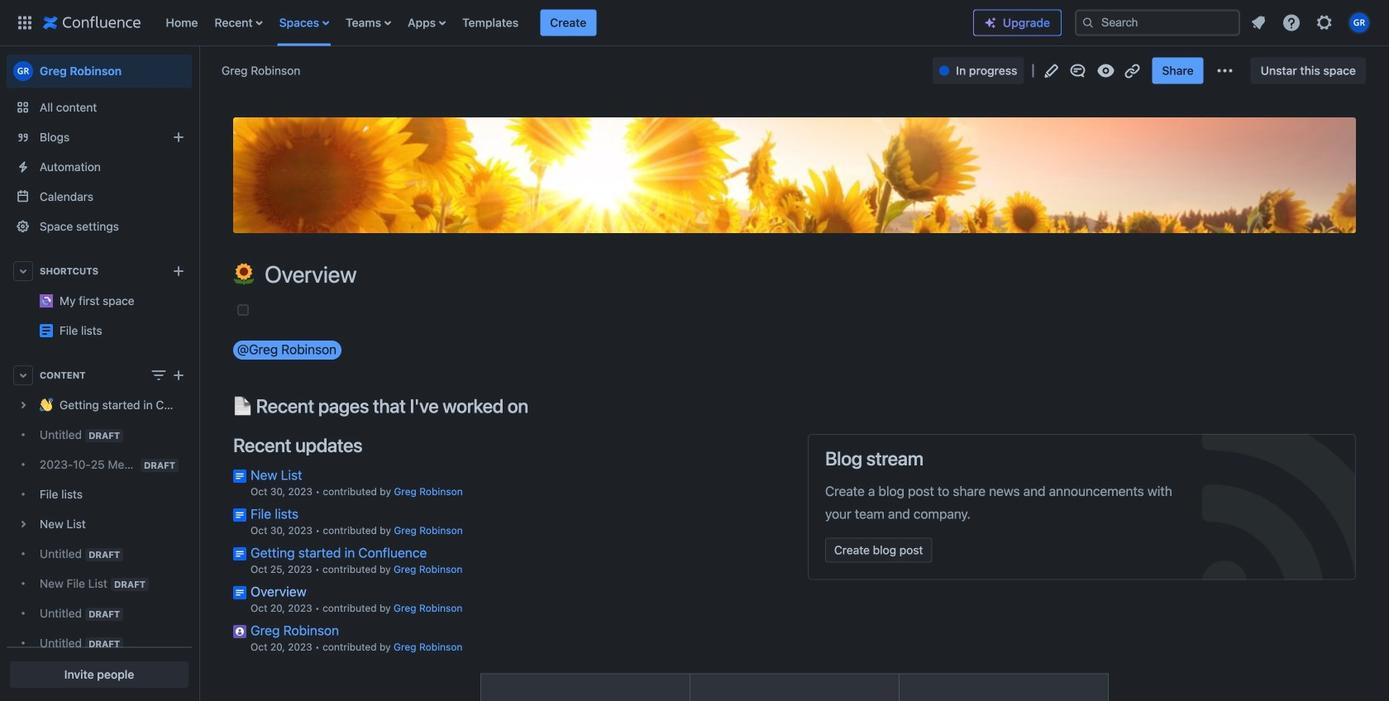 Task type: describe. For each thing, give the bounding box(es) containing it.
create a page image
[[169, 366, 189, 385]]

copy image
[[527, 396, 547, 416]]

more actions image
[[1216, 61, 1236, 81]]

collapse sidebar image
[[180, 55, 217, 88]]

appswitcher icon image
[[15, 13, 35, 33]]

premium image
[[984, 16, 998, 29]]

edit this page image
[[1042, 61, 1062, 81]]

settings icon image
[[1315, 13, 1335, 33]]

add shortcut image
[[169, 261, 189, 281]]

list for premium icon
[[1244, 8, 1380, 38]]

copy link image
[[1123, 61, 1143, 81]]

change view image
[[149, 366, 169, 385]]

create a blog image
[[169, 127, 189, 147]]

file lists image
[[40, 324, 53, 338]]



Task type: locate. For each thing, give the bounding box(es) containing it.
global element
[[10, 0, 974, 46]]

0 horizontal spatial list
[[158, 0, 974, 46]]

Search field
[[1075, 10, 1241, 36]]

list item inside list
[[540, 10, 597, 36]]

banner
[[0, 0, 1390, 46]]

tree inside space element
[[7, 390, 192, 701]]

search image
[[1082, 16, 1095, 29]]

confluence image
[[43, 13, 141, 33], [43, 13, 141, 33]]

None search field
[[1075, 10, 1241, 36]]

help icon image
[[1282, 13, 1302, 33]]

1 horizontal spatial list
[[1244, 8, 1380, 38]]

list for appswitcher icon
[[158, 0, 974, 46]]

tree
[[7, 390, 192, 701]]

notification icon image
[[1249, 13, 1269, 33]]

list item
[[540, 10, 597, 36]]

space element
[[0, 46, 199, 701]]

stop watching image
[[1096, 61, 1116, 81]]

:sunflower: image
[[233, 263, 255, 285]]

:sunflower: image
[[233, 263, 255, 285]]

list
[[158, 0, 974, 46], [1244, 8, 1380, 38]]



Task type: vqa. For each thing, say whether or not it's contained in the screenshot.
Manage
no



